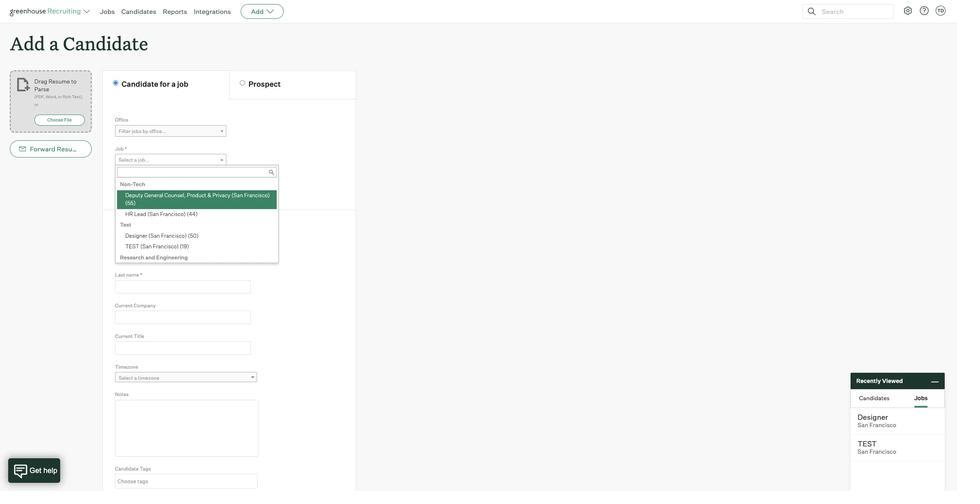 Task type: describe. For each thing, give the bounding box(es) containing it.
name & company
[[115, 221, 179, 230]]

current for current title
[[115, 333, 133, 339]]

select a job... link
[[115, 154, 226, 166]]

job...
[[138, 157, 150, 163]]

test
[[120, 222, 131, 228]]

first
[[115, 241, 126, 247]]

td button
[[934, 4, 947, 17]]

--
[[119, 186, 123, 192]]

select for select a job...
[[119, 157, 133, 163]]

choose
[[47, 117, 63, 123]]

deputy general counsel, product & privacy (san francisco) (55) option
[[117, 190, 277, 209]]

1 vertical spatial company
[[134, 303, 156, 309]]

tags
[[140, 466, 151, 472]]

integrations
[[194, 7, 231, 16]]

first name *
[[115, 241, 143, 247]]

select a timezone link
[[115, 372, 257, 384]]

job *
[[115, 146, 127, 152]]

(50)
[[188, 232, 199, 239]]

jobs
[[132, 128, 142, 134]]

(san right lead
[[147, 211, 159, 217]]

forward resume via email
[[30, 145, 111, 153]]

name for last
[[126, 272, 139, 278]]

(55)
[[125, 200, 136, 206]]

add for add a candidate
[[10, 31, 45, 55]]

(san inside the deputy general counsel, product & privacy (san francisco) (55)
[[232, 192, 243, 198]]

candidates
[[121, 7, 156, 16]]

francisco) inside hr lead (san francisco) (44) option
[[160, 211, 186, 217]]

rich
[[63, 94, 71, 99]]

integrations link
[[194, 7, 231, 16]]

filter jobs by office... link
[[115, 125, 226, 137]]

san for designer
[[858, 422, 868, 429]]

reports
[[163, 7, 187, 16]]

name
[[115, 221, 136, 230]]

timezone
[[115, 364, 138, 370]]

add for add
[[251, 7, 264, 16]]

candidate for a job
[[122, 80, 188, 89]]

designer (san francisco) (50) option
[[117, 231, 277, 242]]

td button
[[936, 6, 946, 16]]

last
[[115, 272, 125, 278]]

test (san francisco) (19) option
[[117, 242, 277, 252]]

via
[[83, 145, 92, 153]]

recently
[[857, 378, 881, 385]]

francisco) inside test (san francisco) (19) option
[[153, 243, 179, 250]]

select a timezone
[[119, 375, 159, 381]]

2 - from the left
[[121, 186, 123, 192]]

research
[[120, 254, 144, 261]]

0 vertical spatial jobs
[[100, 7, 115, 16]]

hr lead (san francisco) (44)
[[125, 211, 198, 217]]

(44)
[[187, 211, 198, 217]]

notes
[[115, 392, 129, 398]]

1 - from the left
[[119, 186, 121, 192]]

file
[[64, 117, 72, 123]]

non-
[[120, 181, 133, 188]]

and
[[145, 254, 155, 261]]

resume for forward
[[57, 145, 82, 153]]

tech
[[133, 181, 145, 188]]

add a candidate
[[10, 31, 148, 55]]

prospect
[[248, 80, 281, 89]]

a right "for"
[[171, 80, 176, 89]]

-- link
[[115, 183, 226, 195]]

general
[[144, 192, 163, 198]]

* for first name *
[[141, 241, 143, 247]]

non-tech option
[[117, 179, 277, 190]]

text),
[[72, 94, 83, 99]]

job
[[177, 80, 188, 89]]

product
[[187, 192, 206, 198]]

current company
[[115, 303, 156, 309]]

choose file
[[47, 117, 72, 123]]

candidate for candidate for a job
[[122, 80, 158, 89]]

filter jobs by office...
[[119, 128, 166, 134]]

jobs link
[[100, 7, 115, 16]]

forward resume via email button
[[10, 141, 111, 158]]

test (san francisco) (19)
[[125, 243, 189, 250]]

candidate for candidate tags
[[115, 466, 139, 472]]

current title
[[115, 333, 144, 339]]

deputy
[[125, 192, 143, 198]]

timezone
[[138, 375, 159, 381]]

name for first
[[127, 241, 139, 247]]

deputy general counsel, product & privacy (san francisco) (55)
[[125, 192, 270, 206]]

francisco) inside the deputy general counsel, product & privacy (san francisco) (55)
[[244, 192, 270, 198]]



Task type: locate. For each thing, give the bounding box(es) containing it.
company up title
[[134, 303, 156, 309]]

francisco) down designer (san francisco) (50)
[[153, 243, 179, 250]]

candidate down jobs "link"
[[63, 31, 148, 55]]

0 vertical spatial select
[[119, 157, 133, 163]]

san down designer san francisco
[[858, 448, 868, 456]]

1 current from the top
[[115, 303, 133, 309]]

& left privacy
[[207, 192, 211, 198]]

resume inside button
[[57, 145, 82, 153]]

1 san from the top
[[858, 422, 868, 429]]

or down the (pdf,
[[34, 102, 38, 107]]

None text field
[[117, 167, 277, 178], [115, 311, 251, 324], [115, 342, 251, 355], [115, 475, 255, 488], [117, 167, 277, 178], [115, 311, 251, 324], [115, 342, 251, 355], [115, 475, 255, 488]]

drag resume to parse (pdf, word, or rich text), or
[[34, 78, 83, 107]]

name right last
[[126, 272, 139, 278]]

1 vertical spatial &
[[138, 221, 143, 230]]

1 vertical spatial designer
[[858, 413, 888, 422]]

san up test san francisco
[[858, 422, 868, 429]]

select down job *
[[119, 157, 133, 163]]

* right the job
[[125, 146, 127, 152]]

francisco for test
[[870, 448, 897, 456]]

1 vertical spatial resume
[[57, 145, 82, 153]]

test san francisco
[[858, 439, 897, 456]]

add button
[[241, 4, 284, 19]]

& inside the deputy general counsel, product & privacy (san francisco) (55)
[[207, 192, 211, 198]]

viewed
[[882, 378, 903, 385]]

forward
[[30, 145, 55, 153]]

0 vertical spatial &
[[207, 192, 211, 198]]

office...
[[149, 128, 166, 134]]

candidate
[[63, 31, 148, 55], [122, 80, 158, 89], [115, 466, 139, 472]]

* up the research
[[141, 241, 143, 247]]

0 vertical spatial francisco
[[870, 422, 897, 429]]

test inside option
[[125, 243, 139, 250]]

a for candidate
[[49, 31, 59, 55]]

0 vertical spatial or
[[58, 94, 62, 99]]

0 vertical spatial candidate
[[63, 31, 148, 55]]

current left title
[[115, 333, 133, 339]]

francisco for designer
[[870, 422, 897, 429]]

2 current from the top
[[115, 333, 133, 339]]

stage
[[129, 174, 142, 181]]

test for test san francisco
[[858, 439, 877, 448]]

test
[[125, 243, 139, 250], [858, 439, 877, 448]]

san inside test san francisco
[[858, 448, 868, 456]]

1 vertical spatial francisco
[[870, 448, 897, 456]]

None text field
[[115, 250, 251, 263], [115, 280, 251, 294], [115, 250, 251, 263], [115, 280, 251, 294]]

2 select from the top
[[119, 375, 133, 381]]

0 horizontal spatial designer
[[125, 232, 147, 239]]

job
[[115, 146, 124, 152]]

Search text field
[[820, 6, 886, 17]]

recently viewed
[[857, 378, 903, 385]]

initial stage
[[115, 174, 142, 181]]

candidates link
[[121, 7, 156, 16]]

1 vertical spatial select
[[119, 375, 133, 381]]

0 vertical spatial company
[[145, 221, 179, 230]]

lead
[[134, 211, 146, 217]]

1 horizontal spatial add
[[251, 7, 264, 16]]

initial
[[115, 174, 128, 181]]

add
[[251, 7, 264, 16], [10, 31, 45, 55]]

hr
[[125, 211, 133, 217]]

test down designer san francisco
[[858, 439, 877, 448]]

Notes text field
[[115, 400, 258, 457]]

or
[[58, 94, 62, 99], [34, 102, 38, 107]]

test up the research
[[125, 243, 139, 250]]

filter
[[119, 128, 131, 134]]

greenhouse recruiting image
[[10, 7, 84, 16]]

1 vertical spatial or
[[34, 102, 38, 107]]

-
[[119, 186, 121, 192], [121, 186, 123, 192]]

(san right privacy
[[232, 192, 243, 198]]

francisco inside test san francisco
[[870, 448, 897, 456]]

add inside popup button
[[251, 7, 264, 16]]

0 vertical spatial add
[[251, 7, 264, 16]]

name
[[127, 241, 139, 247], [126, 272, 139, 278]]

company
[[145, 221, 179, 230], [134, 303, 156, 309]]

drag
[[34, 78, 47, 85]]

company up designer (san francisco) (50)
[[145, 221, 179, 230]]

0 vertical spatial *
[[125, 146, 127, 152]]

1 vertical spatial candidate
[[122, 80, 158, 89]]

designer
[[125, 232, 147, 239], [858, 413, 888, 422]]

francisco) inside designer (san francisco) (50) option
[[161, 232, 187, 239]]

(pdf,
[[34, 94, 45, 99]]

* down the research
[[140, 272, 142, 278]]

designer inside designer san francisco
[[858, 413, 888, 422]]

francisco)
[[244, 192, 270, 198], [160, 211, 186, 217], [161, 232, 187, 239], [153, 243, 179, 250]]

1 horizontal spatial designer
[[858, 413, 888, 422]]

(san up test (san francisco) (19)
[[148, 232, 160, 239]]

0 horizontal spatial test
[[125, 243, 139, 250]]

0 vertical spatial current
[[115, 303, 133, 309]]

1 select from the top
[[119, 157, 133, 163]]

test for test (san francisco) (19)
[[125, 243, 139, 250]]

engineering
[[156, 254, 188, 261]]

0 vertical spatial resume
[[49, 78, 70, 85]]

by
[[143, 128, 148, 134]]

title
[[134, 333, 144, 339]]

Prospect radio
[[240, 80, 245, 86]]

td
[[938, 8, 944, 14]]

candidate right "candidate for a job" "option"
[[122, 80, 158, 89]]

select for select a timezone
[[119, 375, 133, 381]]

name right the first at the left of the page
[[127, 241, 139, 247]]

1 horizontal spatial jobs
[[914, 394, 928, 401]]

last name *
[[115, 272, 142, 278]]

resume inside drag resume to parse (pdf, word, or rich text), or
[[49, 78, 70, 85]]

test inside test san francisco
[[858, 439, 877, 448]]

a for job...
[[134, 157, 137, 163]]

parse
[[34, 86, 49, 93]]

a for timezone
[[134, 375, 137, 381]]

designer for designer san francisco
[[858, 413, 888, 422]]

(san inside option
[[140, 243, 152, 250]]

0 vertical spatial test
[[125, 243, 139, 250]]

0 horizontal spatial add
[[10, 31, 45, 55]]

designer inside option
[[125, 232, 147, 239]]

designer up test san francisco
[[858, 413, 888, 422]]

designer up first name *
[[125, 232, 147, 239]]

1 horizontal spatial &
[[207, 192, 211, 198]]

0 vertical spatial designer
[[125, 232, 147, 239]]

to
[[71, 78, 77, 85]]

san inside designer san francisco
[[858, 422, 868, 429]]

a left job...
[[134, 157, 137, 163]]

(19)
[[180, 243, 189, 250]]

resume for drag
[[49, 78, 70, 85]]

2 san from the top
[[858, 448, 868, 456]]

& down lead
[[138, 221, 143, 230]]

1 vertical spatial name
[[126, 272, 139, 278]]

francisco) up "(19)"
[[161, 232, 187, 239]]

1 francisco from the top
[[870, 422, 897, 429]]

1 horizontal spatial or
[[58, 94, 62, 99]]

san for test
[[858, 448, 868, 456]]

candidate left tags
[[115, 466, 139, 472]]

1 vertical spatial add
[[10, 31, 45, 55]]

current down last
[[115, 303, 133, 309]]

2 francisco from the top
[[870, 448, 897, 456]]

1 vertical spatial current
[[115, 333, 133, 339]]

email
[[93, 145, 111, 153]]

francisco
[[870, 422, 897, 429], [870, 448, 897, 456]]

0 vertical spatial san
[[858, 422, 868, 429]]

a down greenhouse recruiting 'image'
[[49, 31, 59, 55]]

1 horizontal spatial test
[[858, 439, 877, 448]]

(san up and
[[140, 243, 152, 250]]

hr lead (san francisco) (44) option
[[117, 209, 277, 220]]

word,
[[46, 94, 57, 99]]

(san
[[232, 192, 243, 198], [147, 211, 159, 217], [148, 232, 160, 239], [140, 243, 152, 250]]

1 vertical spatial san
[[858, 448, 868, 456]]

2 vertical spatial candidate
[[115, 466, 139, 472]]

resume left to
[[49, 78, 70, 85]]

select down timezone on the left of page
[[119, 375, 133, 381]]

configure image
[[903, 6, 913, 16]]

Candidate for a job radio
[[113, 80, 118, 86]]

counsel,
[[164, 192, 186, 198]]

select
[[119, 157, 133, 163], [119, 375, 133, 381]]

resume
[[49, 78, 70, 85], [57, 145, 82, 153]]

san
[[858, 422, 868, 429], [858, 448, 868, 456]]

research and engineering option
[[117, 252, 277, 263]]

list box containing non-tech
[[115, 179, 277, 347]]

list box
[[115, 179, 277, 347]]

francisco inside designer san francisco
[[870, 422, 897, 429]]

1 vertical spatial jobs
[[914, 394, 928, 401]]

test option
[[117, 220, 277, 231]]

francisco down designer san francisco
[[870, 448, 897, 456]]

francisco) down counsel,
[[160, 211, 186, 217]]

privacy
[[212, 192, 230, 198]]

1 vertical spatial *
[[141, 241, 143, 247]]

francisco up test san francisco
[[870, 422, 897, 429]]

select a job...
[[119, 157, 150, 163]]

&
[[207, 192, 211, 198], [138, 221, 143, 230]]

for
[[160, 80, 170, 89]]

* for last name *
[[140, 272, 142, 278]]

0 horizontal spatial jobs
[[100, 7, 115, 16]]

designer (san francisco) (50)
[[125, 232, 199, 239]]

designer san francisco
[[858, 413, 897, 429]]

research and engineering
[[120, 254, 188, 261]]

current
[[115, 303, 133, 309], [115, 333, 133, 339]]

non-tech
[[120, 181, 145, 188]]

1 vertical spatial test
[[858, 439, 877, 448]]

designer for designer (san francisco) (50)
[[125, 232, 147, 239]]

reports link
[[163, 7, 187, 16]]

office
[[115, 117, 128, 123]]

a
[[49, 31, 59, 55], [171, 80, 176, 89], [134, 157, 137, 163], [134, 375, 137, 381]]

current for current company
[[115, 303, 133, 309]]

francisco) right privacy
[[244, 192, 270, 198]]

resume left via
[[57, 145, 82, 153]]

a left timezone
[[134, 375, 137, 381]]

0 vertical spatial name
[[127, 241, 139, 247]]

0 horizontal spatial or
[[34, 102, 38, 107]]

jobs
[[100, 7, 115, 16], [914, 394, 928, 401]]

0 horizontal spatial &
[[138, 221, 143, 230]]

or left rich
[[58, 94, 62, 99]]

candidate tags
[[115, 466, 151, 472]]

2 vertical spatial *
[[140, 272, 142, 278]]



Task type: vqa. For each thing, say whether or not it's contained in the screenshot.
not
no



